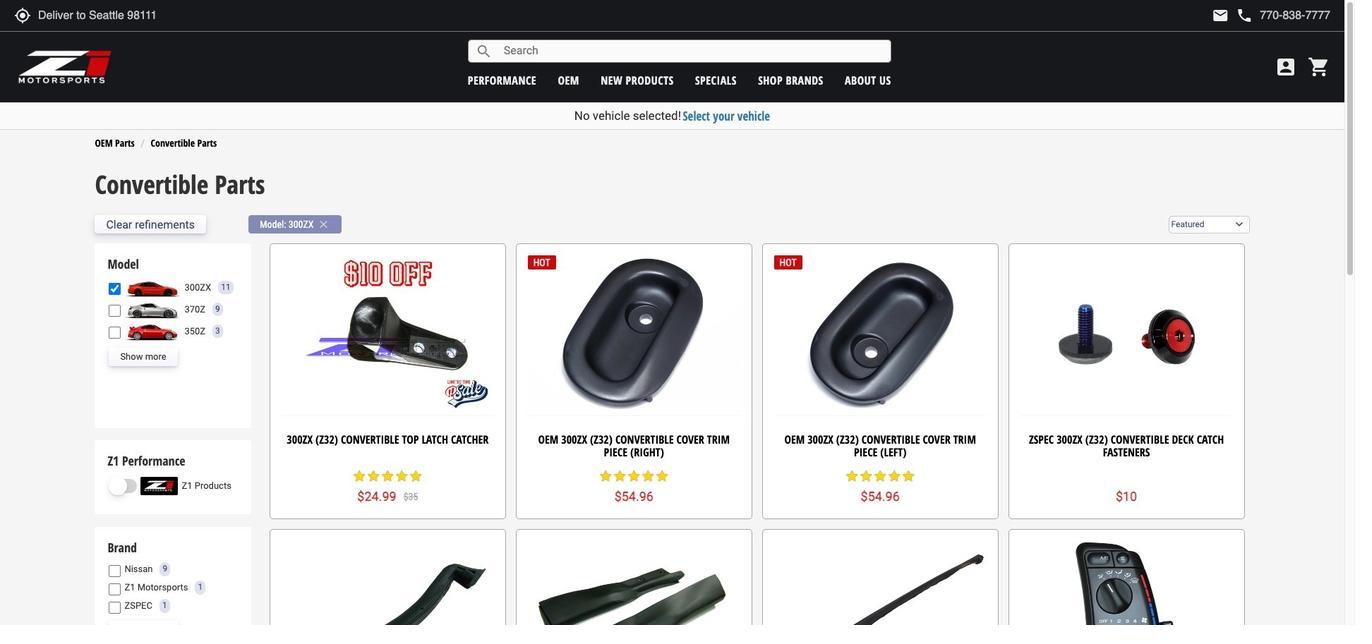 Task type: describe. For each thing, give the bounding box(es) containing it.
z1 motorsports logo image
[[18, 49, 113, 85]]



Task type: locate. For each thing, give the bounding box(es) containing it.
None checkbox
[[109, 283, 121, 295], [109, 305, 121, 317], [109, 327, 121, 339], [109, 565, 121, 577], [109, 583, 121, 595], [109, 283, 121, 295], [109, 305, 121, 317], [109, 327, 121, 339], [109, 565, 121, 577], [109, 583, 121, 595]]

nissan 300zx z32 1990 1991 1992 1993 1994 1995 1996 vg30dett vg30de twin turbo non turbo z1 motorsports image
[[124, 279, 181, 297]]

None checkbox
[[109, 602, 121, 614]]

nissan 350z z33 2003 2004 2005 2006 2007 2008 2009 vq35de 3.5l revup rev up vq35hr nismo z1 motorsports image
[[124, 322, 181, 341]]

nissan 370z z34 2009 2010 2011 2012 2013 2014 2015 2016 2017 2018 2019 3.7l vq37vhr vhr nismo z1 motorsports image
[[124, 301, 181, 319]]

Search search field
[[492, 40, 891, 62]]



Task type: vqa. For each thing, say whether or not it's contained in the screenshot.
Z1 Motorsports Logo
yes



